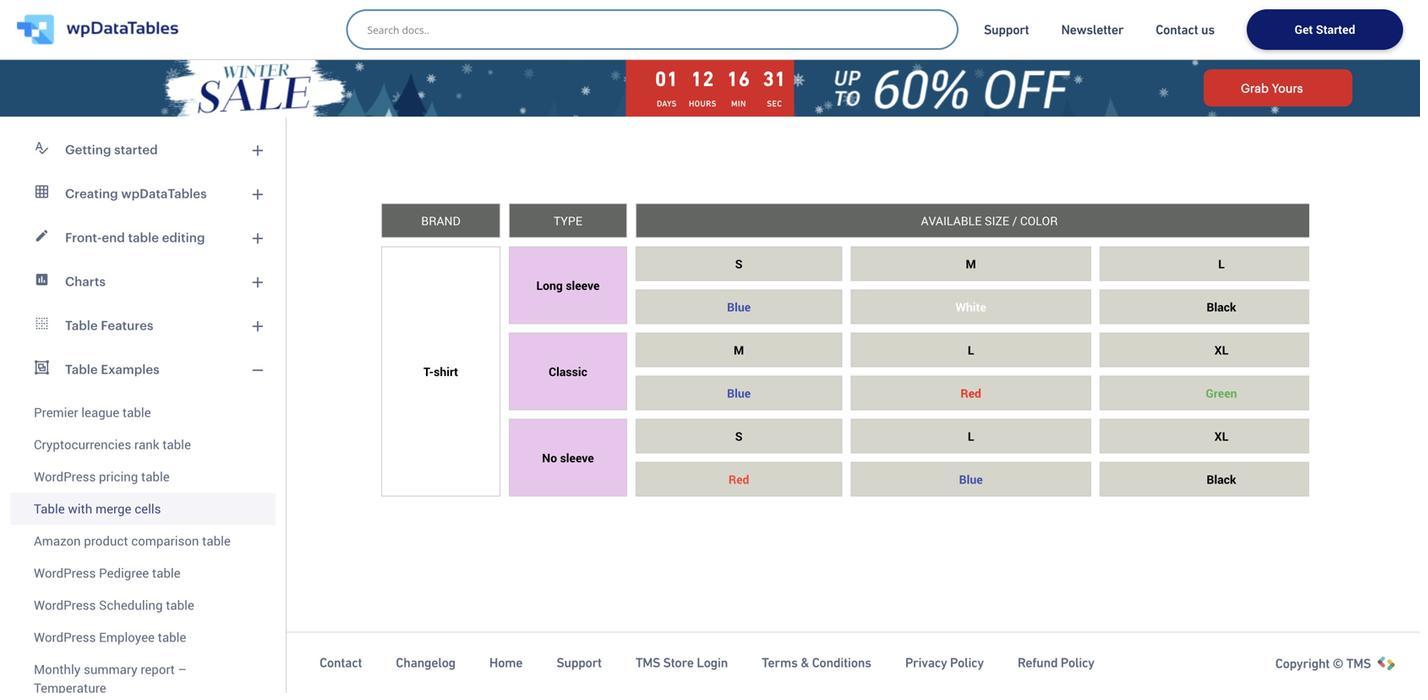 Task type: vqa. For each thing, say whether or not it's contained in the screenshot.


Task type: locate. For each thing, give the bounding box(es) containing it.
1 wordpress from the top
[[34, 468, 96, 485]]

creating wpdatatables link
[[10, 172, 276, 216]]

min
[[731, 99, 746, 109]]

sleeve for no sleeve
[[560, 450, 594, 466]]

started
[[114, 142, 158, 157]]

wordpress up the monthly
[[34, 629, 96, 646]]

xl for m
[[1215, 342, 1229, 358]]

0 vertical spatial contact
[[1156, 22, 1198, 37]]

0 vertical spatial s
[[735, 256, 743, 272]]

support link right home link
[[557, 654, 602, 671]]

0 vertical spatial support link
[[984, 21, 1029, 38]]

contact us link
[[1156, 21, 1215, 38]]

1 horizontal spatial support link
[[984, 21, 1029, 38]]

table up cryptocurrencies rank table link
[[122, 404, 151, 421]]

1 vertical spatial l
[[968, 342, 974, 358]]

blue for red
[[727, 385, 751, 401]]

1 xl from the top
[[1215, 342, 1229, 358]]

2 policy from the left
[[1061, 655, 1095, 671]]

1 black from the top
[[1207, 299, 1236, 315]]

table up cells
[[141, 468, 170, 485]]

sec
[[767, 99, 782, 109]]

cryptocurrencies rank table link
[[10, 429, 276, 461]]

example left the 4
[[964, 55, 1009, 71]]

wordpress for wordpress pricing table
[[34, 468, 96, 485]]

1 horizontal spatial m
[[966, 256, 976, 272]]

sleeve right long
[[566, 277, 600, 293]]

monthly
[[34, 661, 81, 678]]

l
[[1218, 256, 1225, 272], [968, 342, 974, 358], [968, 428, 974, 444]]

example left the 3
[[872, 55, 918, 71]]

blue
[[727, 299, 751, 315], [727, 385, 751, 401], [959, 471, 983, 487]]

table down comparison
[[152, 564, 181, 582]]

long sleeve
[[536, 277, 600, 293]]

privacy policy
[[905, 655, 984, 671]]

table down wordpress pedigree table link
[[166, 596, 194, 614]]

wordpress down wordpress pedigree table
[[34, 596, 96, 614]]

1 policy from the left
[[950, 655, 984, 671]]

0 vertical spatial l
[[1218, 256, 1225, 272]]

xl for s
[[1215, 428, 1229, 444]]

xl up the green on the bottom of the page
[[1215, 342, 1229, 358]]

table right comparison
[[202, 532, 231, 550]]

green
[[1206, 385, 1237, 401]]

terms & conditions
[[762, 655, 871, 671]]

0 vertical spatial blue
[[727, 299, 751, 315]]

0 horizontal spatial m
[[734, 342, 744, 358]]

policy right 'privacy'
[[950, 655, 984, 671]]

sleeve
[[566, 277, 600, 293], [560, 450, 594, 466]]

0 horizontal spatial policy
[[950, 655, 984, 671]]

table up premier league table
[[65, 362, 98, 377]]

table for scheduling
[[166, 596, 194, 614]]

blue for white
[[727, 299, 751, 315]]

1 vertical spatial s
[[735, 428, 743, 444]]

refund policy
[[1018, 655, 1095, 671]]

support right home link
[[557, 655, 602, 671]]

get
[[1295, 21, 1313, 37]]

report
[[141, 661, 175, 678]]

getting
[[65, 142, 111, 157]]

scheduling
[[99, 596, 163, 614]]

0 horizontal spatial contact
[[320, 655, 362, 671]]

table up –
[[158, 629, 186, 646]]

wordpress inside "link"
[[34, 468, 96, 485]]

0 horizontal spatial red
[[729, 471, 749, 487]]

0 vertical spatial black
[[1207, 299, 1236, 315]]

wordpress
[[34, 468, 96, 485], [34, 564, 96, 582], [34, 596, 96, 614], [34, 629, 96, 646]]

policy right 'refund'
[[1061, 655, 1095, 671]]

table for rank
[[163, 436, 191, 453]]

0 vertical spatial xl
[[1215, 342, 1229, 358]]

with
[[68, 500, 92, 517]]

2 vertical spatial table
[[34, 500, 65, 517]]

us
[[1201, 22, 1215, 37]]

tms left store
[[636, 655, 660, 671]]

2 xl from the top
[[1215, 428, 1229, 444]]

0 vertical spatial m
[[966, 256, 976, 272]]

wordpress employee table
[[34, 629, 186, 646]]

1 vertical spatial sleeve
[[560, 450, 594, 466]]

front-
[[65, 230, 102, 245]]

wordpress scheduling table link
[[10, 589, 276, 621]]

wpdatatables - tables and charts manager wordpress plugin image
[[17, 14, 178, 45]]

policy
[[950, 655, 984, 671], [1061, 655, 1095, 671]]

premier
[[34, 404, 78, 421]]

tms store login
[[636, 655, 728, 671]]

table down charts
[[65, 318, 98, 333]]

table inside "link"
[[141, 468, 170, 485]]

get started
[[1295, 21, 1355, 37]]

4 wordpress from the top
[[34, 629, 96, 646]]

merge
[[95, 500, 131, 517]]

2
[[829, 55, 836, 71]]

table with merge cells link
[[10, 493, 276, 525]]

brand
[[421, 213, 461, 229]]

table inside "table with merge cells" link
[[34, 500, 65, 517]]

xl down the green on the bottom of the page
[[1215, 428, 1229, 444]]

support link
[[984, 21, 1029, 38], [557, 654, 602, 671]]

1 vertical spatial blue
[[727, 385, 751, 401]]

support up the 4
[[984, 22, 1029, 37]]

cryptocurrencies
[[34, 436, 131, 453]]

table inside table features "link"
[[65, 318, 98, 333]]

wordpress down the 'amazon'
[[34, 564, 96, 582]]

table right rank
[[163, 436, 191, 453]]

available
[[921, 213, 982, 229]]

2 example from the left
[[780, 55, 826, 71]]

3 wordpress from the top
[[34, 596, 96, 614]]

table for employee
[[158, 629, 186, 646]]

tms right ©
[[1346, 656, 1371, 671]]

table right end
[[128, 230, 159, 245]]

wordpress for wordpress employee table
[[34, 629, 96, 646]]

example for example 4
[[964, 55, 1009, 71]]

black for blue
[[1207, 471, 1236, 487]]

example left the 2
[[780, 55, 826, 71]]

privacy
[[905, 655, 947, 671]]

contact inside 'link'
[[1156, 22, 1198, 37]]

store
[[663, 655, 694, 671]]

support link up the 4
[[984, 21, 1029, 38]]

2 black from the top
[[1207, 471, 1236, 487]]

table
[[65, 318, 98, 333], [65, 362, 98, 377], [34, 500, 65, 517]]

16
[[727, 67, 751, 90]]

table examples
[[65, 362, 160, 377]]

table for end
[[128, 230, 159, 245]]

1 horizontal spatial red
[[961, 385, 981, 401]]

1 vertical spatial contact
[[320, 655, 362, 671]]

wordpress up with
[[34, 468, 96, 485]]

example 4 link
[[946, 42, 1037, 84]]

1 vertical spatial red
[[729, 471, 749, 487]]

0 vertical spatial support
[[984, 22, 1029, 37]]

1 example from the left
[[689, 55, 734, 71]]

sleeve right no
[[560, 450, 594, 466]]

pedigree
[[99, 564, 149, 582]]

2 vertical spatial l
[[968, 428, 974, 444]]

01
[[655, 67, 679, 90]]

table
[[128, 230, 159, 245], [122, 404, 151, 421], [163, 436, 191, 453], [141, 468, 170, 485], [202, 532, 231, 550], [152, 564, 181, 582], [166, 596, 194, 614], [158, 629, 186, 646]]

amazon product comparison table
[[34, 532, 231, 550]]

example for example 1
[[689, 55, 734, 71]]

shirt
[[434, 364, 458, 380]]

1 vertical spatial xl
[[1215, 428, 1229, 444]]

1 vertical spatial support link
[[557, 654, 602, 671]]

12
[[691, 67, 715, 90]]

support
[[984, 22, 1029, 37], [557, 655, 602, 671]]

2 wordpress from the top
[[34, 564, 96, 582]]

copyright
[[1275, 656, 1330, 671]]

classic
[[549, 364, 587, 380]]

0 vertical spatial sleeve
[[566, 277, 600, 293]]

getting started link
[[10, 128, 276, 172]]

started
[[1316, 21, 1355, 37]]

monthly summary report – temperature
[[34, 661, 187, 693]]

1 horizontal spatial policy
[[1061, 655, 1095, 671]]

table left with
[[34, 500, 65, 517]]

newsletter
[[1061, 22, 1124, 37]]

t-
[[424, 364, 434, 380]]

4 example from the left
[[964, 55, 1009, 71]]

wordpress pricing table
[[34, 468, 170, 485]]

3
[[921, 55, 927, 71]]

1 vertical spatial black
[[1207, 471, 1236, 487]]

contact for contact us
[[1156, 22, 1198, 37]]

table examples link
[[10, 347, 276, 391]]

charts link
[[10, 260, 276, 304]]

table inside table examples link
[[65, 362, 98, 377]]

employee
[[99, 629, 155, 646]]

1 horizontal spatial contact
[[1156, 22, 1198, 37]]

1 vertical spatial support
[[557, 655, 602, 671]]

example
[[689, 55, 734, 71], [780, 55, 826, 71], [872, 55, 918, 71], [964, 55, 1009, 71]]

example 2 link
[[763, 42, 853, 84]]

cells
[[135, 500, 161, 517]]

tms
[[636, 655, 660, 671], [1346, 656, 1371, 671]]

example for example 3
[[872, 55, 918, 71]]

1 vertical spatial table
[[65, 362, 98, 377]]

3 example from the left
[[872, 55, 918, 71]]

example left 1
[[689, 55, 734, 71]]

0 vertical spatial table
[[65, 318, 98, 333]]

changelog
[[396, 655, 456, 671]]



Task type: describe. For each thing, give the bounding box(es) containing it.
refund policy link
[[1018, 654, 1095, 671]]

conditions
[[812, 655, 871, 671]]

table for table examples
[[65, 362, 98, 377]]

0 horizontal spatial tms
[[636, 655, 660, 671]]

changelog link
[[396, 654, 456, 671]]

terms
[[762, 655, 798, 671]]

policy for privacy policy
[[950, 655, 984, 671]]

available size / color
[[921, 213, 1058, 229]]

long
[[536, 277, 563, 293]]

creating wpdatatables
[[65, 186, 207, 201]]

table for table features
[[65, 318, 98, 333]]

charts
[[65, 274, 106, 289]]

0 horizontal spatial support
[[557, 655, 602, 671]]

table for pedigree
[[152, 564, 181, 582]]

end
[[102, 230, 125, 245]]

hours
[[689, 99, 717, 109]]

privacy policy link
[[905, 654, 984, 671]]

example 4
[[964, 55, 1019, 71]]

2 vertical spatial blue
[[959, 471, 983, 487]]

l for s
[[968, 428, 974, 444]]

wordpress employee table link
[[10, 621, 276, 653]]

1 horizontal spatial support
[[984, 22, 1029, 37]]

table features link
[[10, 304, 276, 347]]

summary
[[84, 661, 138, 678]]

getting started
[[65, 142, 158, 157]]

contact for contact
[[320, 655, 362, 671]]

amazon
[[34, 532, 81, 550]]

product
[[84, 532, 128, 550]]

l for m
[[968, 342, 974, 358]]

grab
[[1241, 81, 1269, 95]]

home link
[[489, 654, 523, 671]]

creating
[[65, 186, 118, 201]]

league
[[81, 404, 119, 421]]

–
[[178, 661, 187, 678]]

example for example 2
[[780, 55, 826, 71]]

wordpress pricing table link
[[10, 461, 276, 493]]

33
[[763, 67, 786, 90]]

size
[[985, 213, 1010, 229]]

Search input search field
[[367, 18, 946, 41]]

premier league table
[[34, 404, 151, 421]]

1
[[737, 55, 744, 71]]

table for league
[[122, 404, 151, 421]]

get started link
[[1247, 9, 1403, 50]]

days
[[657, 99, 677, 109]]

1 vertical spatial m
[[734, 342, 744, 358]]

examples
[[101, 362, 160, 377]]

wordpress for wordpress pedigree table
[[34, 564, 96, 582]]

wordpress for wordpress scheduling table
[[34, 596, 96, 614]]

tms store login link
[[636, 654, 728, 671]]

features
[[101, 318, 153, 333]]

t-shirt
[[424, 364, 458, 380]]

home
[[489, 655, 523, 671]]

grab yours
[[1241, 81, 1303, 95]]

black for white
[[1207, 299, 1236, 315]]

example 3 link
[[854, 42, 945, 84]]

rank
[[134, 436, 159, 453]]

contact us
[[1156, 22, 1215, 37]]

0 horizontal spatial support link
[[557, 654, 602, 671]]

front-end table editing link
[[10, 216, 276, 260]]

amazon product comparison table link
[[10, 525, 276, 557]]

policy for refund policy
[[1061, 655, 1095, 671]]

4
[[1012, 55, 1019, 71]]

login
[[697, 655, 728, 671]]

table features
[[65, 318, 153, 333]]

table for pricing
[[141, 468, 170, 485]]

/
[[1012, 213, 1017, 229]]

table for table with merge cells
[[34, 500, 65, 517]]

no
[[542, 450, 557, 466]]

1 horizontal spatial tms
[[1346, 656, 1371, 671]]

terms & conditions link
[[762, 654, 871, 671]]

grab yours link
[[1204, 69, 1353, 107]]

&
[[801, 655, 809, 671]]

wpdatatables
[[121, 186, 207, 201]]

editing
[[162, 230, 205, 245]]

copyright © tms
[[1275, 656, 1371, 671]]

pricing
[[99, 468, 138, 485]]

example 1 link
[[671, 42, 762, 84]]

1 s from the top
[[735, 256, 743, 272]]

wordpress pedigree table
[[34, 564, 181, 582]]

contact link
[[320, 654, 362, 671]]

newsletter link
[[1061, 21, 1124, 38]]

table with merge cells
[[34, 500, 161, 517]]

wordpress scheduling table
[[34, 596, 194, 614]]

Search form search field
[[367, 18, 946, 41]]

monthly summary report – temperature link
[[10, 653, 276, 693]]

no sleeve
[[542, 450, 594, 466]]

example 2
[[780, 55, 836, 71]]

type
[[554, 213, 582, 229]]

2 s from the top
[[735, 428, 743, 444]]

sleeve for long sleeve
[[566, 277, 600, 293]]

white
[[956, 299, 986, 315]]

premier league table link
[[10, 391, 276, 429]]

0 vertical spatial red
[[961, 385, 981, 401]]

example 1
[[689, 55, 744, 71]]

©
[[1333, 656, 1344, 671]]

color
[[1020, 213, 1058, 229]]



